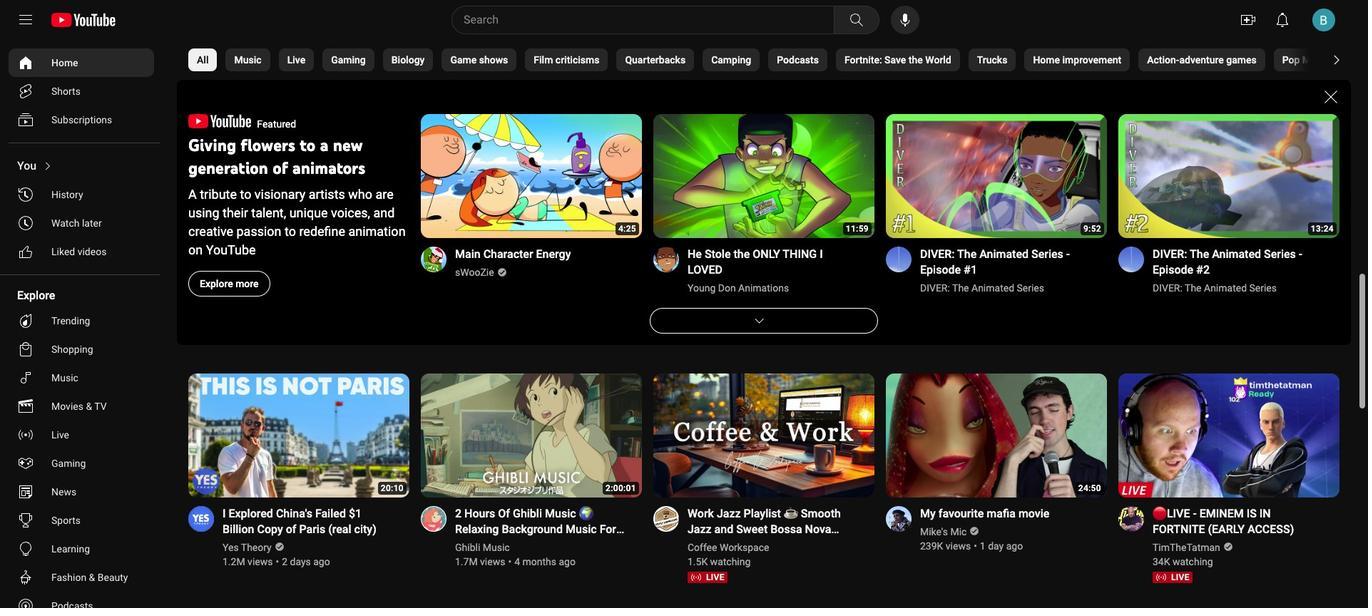Task type: describe. For each thing, give the bounding box(es) containing it.
bossa
[[771, 523, 802, 537]]

animators
[[292, 157, 366, 178]]

fortnite: save the world
[[845, 54, 952, 66]]

timthetatman link
[[1153, 541, 1222, 555]]

days for 4
[[517, 8, 538, 20]]

shorts
[[51, 86, 81, 97]]

main
[[455, 248, 481, 261]]

4 minutes, 25 seconds element
[[619, 224, 636, 234]]

young
[[688, 283, 716, 294]]

1 vertical spatial jazz
[[688, 523, 712, 537]]

paris
[[299, 523, 326, 537]]

in
[[1260, 507, 1271, 521]]

he stole the only thing i loved young don animations
[[688, 248, 823, 294]]

mike's mic
[[920, 527, 967, 538]]

fashion
[[51, 572, 86, 584]]

1.5k
[[688, 557, 708, 568]]

fortnite:
[[845, 54, 882, 66]]

game
[[451, 54, 477, 66]]

loved
[[688, 263, 723, 277]]

diver: the animated series - episode #2 by diver: the animated series 13 minutes, 24 seconds element
[[1153, 247, 1323, 278]]

studio
[[487, 554, 520, 568]]

2 for 2 days ago
[[282, 557, 288, 568]]

youtube
[[206, 242, 256, 257]]

eminem
[[1200, 507, 1244, 521]]

4 for 4 months ago
[[515, 557, 520, 568]]

music up movies
[[51, 372, 78, 384]]

mike's mic image
[[886, 507, 912, 532]]

liked
[[51, 246, 75, 258]]

music inside work jazz playlist ☕ smooth jazz and sweet bossa nova music for work, study & relax
[[688, 539, 719, 552]]

study
[[771, 539, 800, 552]]

my
[[920, 507, 936, 521]]

tv
[[94, 401, 107, 412]]

34k watching
[[1153, 557, 1213, 568]]

live status for 🔴live - eminem is in fortnite (early access)
[[1153, 572, 1193, 584]]

2 days ago
[[282, 557, 330, 568]]

1 horizontal spatial live
[[287, 54, 305, 66]]

sound
[[980, 10, 1008, 21]]

watching inside 'coffee workspace 1.5k watching'
[[710, 557, 751, 568]]

4 days ago
[[509, 8, 557, 20]]

relax
[[813, 539, 841, 552]]

streamed 2 months ago
[[1212, 24, 1319, 35]]

& inside work jazz playlist ☕ smooth jazz and sweet bossa nova music for work, study & relax
[[803, 539, 810, 552]]

and inside a tribute to visionary artists who are using their talent, unique voices, and creative passion to redefine animation on youtube
[[373, 205, 395, 220]]

movies & tv
[[51, 401, 107, 412]]

failed
[[315, 507, 346, 521]]

the down #2
[[1185, 283, 1202, 294]]

music left 🌍
[[545, 507, 576, 521]]

avatar image image
[[1313, 9, 1336, 31]]

giving flowers to a new generation of animators
[[188, 135, 366, 178]]

film criticisms
[[534, 54, 600, 66]]

music right pop
[[1303, 54, 1330, 66]]

views for i explored china's failed $1 billion copy of paris (real city)
[[248, 557, 273, 568]]

swoozie image
[[421, 247, 447, 273]]

Search text field
[[464, 11, 831, 29]]

diver: the animated series link for #2
[[1153, 281, 1278, 295]]

1 vertical spatial months
[[523, 557, 556, 568]]

mic
[[951, 527, 967, 538]]

2 hours, 1 second element
[[606, 484, 636, 494]]

action-
[[1147, 54, 1180, 66]]

20:10 link
[[188, 374, 410, 499]]

young don animations image
[[654, 247, 679, 273]]

2:00:01
[[606, 484, 636, 494]]

tab list containing all
[[188, 40, 1368, 80]]

34k
[[1153, 557, 1170, 568]]

camping
[[711, 54, 751, 66]]

24:50 link
[[886, 374, 1107, 499]]

explored
[[229, 507, 273, 521]]

coffee
[[688, 542, 717, 554]]

live for 🔴live - eminem is in fortnite (early access)
[[1172, 573, 1190, 583]]

explore for explore
[[17, 289, 55, 303]]

music right all
[[234, 54, 262, 66]]

☕
[[784, 507, 798, 521]]

relaxing fire sound link
[[920, 8, 1009, 23]]

redefine
[[299, 224, 345, 239]]

diver: the animated series link for #1
[[920, 281, 1046, 295]]

work jazz playlist ☕ smooth jazz and sweet bossa nova music for work, study & relax link
[[688, 507, 858, 552]]

of inside i explored china's failed $1 billion copy of paris (real city)
[[286, 523, 296, 537]]

all
[[197, 54, 209, 66]]

2 for 2 hours of ghibli music 🌍 relaxing background music for healing, study, work, sleep ghibli studio
[[455, 507, 462, 521]]

he stole the only thing i loved by young don animations 11 minutes, 59 seconds element
[[688, 247, 858, 278]]

trending
[[51, 315, 90, 327]]

2:00:01 link
[[421, 374, 642, 499]]

1 horizontal spatial live status
[[920, 40, 960, 51]]

(real
[[328, 523, 351, 537]]

movie
[[1019, 507, 1050, 521]]

and inside work jazz playlist ☕ smooth jazz and sweet bossa nova music for work, study & relax
[[715, 523, 734, 537]]

china's
[[276, 507, 312, 521]]

- for diver: the animated series - episode #2
[[1299, 248, 1303, 261]]

relaxing inside 2 hours of ghibli music 🌍 relaxing background music for healing, study, work, sleep ghibli studio
[[455, 523, 499, 537]]

views for 2 hours of ghibli music 🌍 relaxing background music for healing, study, work, sleep ghibli studio
[[480, 557, 505, 568]]

mike's
[[920, 527, 948, 538]]

to for a
[[300, 135, 316, 155]]

2 hours of ghibli music 🌍 relaxing background music for healing, study, work, sleep ghibli studio
[[455, 507, 616, 568]]

streamed
[[1212, 24, 1255, 35]]

1 horizontal spatial live
[[939, 40, 957, 50]]

talent,
[[251, 205, 286, 220]]

animations
[[739, 283, 789, 294]]

quarterbacks
[[625, 54, 686, 66]]

watching inside relaxing fire sound 4k watching
[[935, 24, 975, 35]]

2 horizontal spatial 2
[[1258, 24, 1263, 35]]

1 horizontal spatial jazz
[[717, 507, 741, 521]]

13:24
[[1311, 224, 1334, 234]]

20:10
[[381, 484, 404, 494]]

0 vertical spatial months
[[1266, 24, 1300, 35]]

trucks
[[977, 54, 1008, 66]]

unique
[[289, 205, 328, 220]]

i inside he stole the only thing i loved young don animations
[[820, 248, 823, 261]]

sports
[[51, 515, 81, 527]]

main character energy by swoozie 4 minutes, 25 seconds element
[[455, 247, 571, 263]]

liked videos
[[51, 246, 107, 258]]

1.2m views
[[223, 557, 273, 568]]

the up #1
[[958, 248, 977, 261]]

1.7m views
[[455, 557, 505, 568]]

🔴live - eminem is in fortnite (early access) by timthetatman 75,075 views element
[[1153, 507, 1323, 538]]

- inside "🔴live - eminem is in fortnite (early access)"
[[1193, 507, 1197, 521]]

coffee workspace link
[[688, 541, 770, 555]]

gaming inside tab list
[[331, 54, 366, 66]]

1
[[980, 541, 986, 552]]

yes theory image
[[188, 507, 214, 532]]

11 minutes, 59 seconds element
[[846, 224, 869, 234]]

1 horizontal spatial to
[[285, 224, 296, 239]]

relaxing fire sound 4k watching
[[920, 10, 1008, 35]]

swoozie link
[[455, 265, 495, 280]]

ghibli music image
[[421, 507, 447, 532]]

on
[[188, 242, 203, 257]]

diver: the animated series - episode #1 link
[[920, 247, 1090, 278]]

film
[[534, 54, 553, 66]]

ago for i explored china's failed $1 billion copy of paris (real city)
[[313, 557, 330, 568]]

0 vertical spatial ghibli
[[513, 507, 542, 521]]

music that makes u more inspired to study & work 🌿 study music ~ lofi / relax/ stress relief by little soul 2,996,882 views streamed 2 months ago 11 hours, 55 minutes element
[[1153, 0, 1323, 5]]

1.7m
[[455, 557, 478, 568]]

explore for explore more
[[200, 278, 233, 289]]

healing,
[[455, 539, 497, 552]]

the for save
[[909, 54, 923, 66]]

(early
[[1208, 523, 1245, 537]]

$1
[[349, 507, 362, 521]]

4 months ago
[[515, 557, 576, 568]]

fire
[[961, 10, 977, 21]]

artists
[[309, 187, 345, 202]]

13 minutes, 24 seconds element
[[1311, 224, 1334, 234]]

2 horizontal spatial watching
[[1173, 557, 1213, 568]]

9:52
[[1084, 224, 1102, 234]]



Task type: locate. For each thing, give the bounding box(es) containing it.
and up for
[[715, 523, 734, 537]]

0 vertical spatial days
[[517, 8, 538, 20]]

music up sleep at the bottom left of page
[[566, 523, 597, 537]]

1 horizontal spatial relaxing
[[920, 10, 958, 21]]

Explore more text field
[[200, 278, 259, 289]]

save
[[885, 54, 906, 66]]

learning
[[51, 544, 90, 555]]

diver: the animated series link down #1
[[920, 281, 1046, 295]]

ago
[[540, 8, 557, 20], [1302, 24, 1319, 35], [1006, 541, 1023, 552], [313, 557, 330, 568], [559, 557, 576, 568]]

diver: the animated series link down #2
[[1153, 281, 1278, 295]]

ghibli music
[[455, 542, 510, 554]]

mike's mic link
[[920, 525, 968, 539]]

0 vertical spatial &
[[86, 401, 92, 412]]

& for beauty
[[89, 572, 95, 584]]

ago down sleep at the bottom left of page
[[559, 557, 576, 568]]

of
[[498, 507, 510, 521]]

character
[[483, 248, 533, 261]]

timthetatman
[[1153, 542, 1221, 554]]

11:59 link
[[654, 114, 875, 240]]

the for stole
[[734, 248, 750, 261]]

i explored china's failed $1 billion copy of paris (real city) link
[[223, 507, 392, 538]]

days for 2
[[290, 557, 311, 568]]

0 horizontal spatial live status
[[688, 572, 728, 584]]

views for my favourite mafia movie
[[946, 541, 971, 552]]

1 vertical spatial and
[[715, 523, 734, 537]]

diver: the animated series image for diver: the animated series - episode #1
[[886, 247, 912, 273]]

music
[[234, 54, 262, 66], [1303, 54, 1330, 66], [51, 372, 78, 384], [545, 507, 576, 521], [566, 523, 597, 537], [688, 539, 719, 552], [483, 542, 510, 554]]

the down #1
[[953, 283, 969, 294]]

episode left #1
[[920, 263, 961, 277]]

featured
[[257, 118, 296, 130]]

of down 'flowers'
[[273, 157, 288, 178]]

11:59
[[846, 224, 869, 234]]

#2
[[1197, 263, 1210, 277]]

days
[[517, 8, 538, 20], [290, 557, 311, 568]]

live status down 1.5k
[[688, 572, 728, 584]]

music up 1.5k
[[688, 539, 719, 552]]

pop music
[[1283, 54, 1330, 66]]

work jazz playlist ☕ smooth jazz and sweet bossa nova music for work, study & relax
[[688, 507, 841, 552]]

relaxing inside relaxing fire sound 4k watching
[[920, 10, 958, 21]]

history
[[51, 189, 83, 200]]

of inside "giving flowers to a new generation of animators"
[[273, 157, 288, 178]]

fashion & beauty
[[51, 572, 128, 584]]

only
[[753, 248, 780, 261]]

views
[[474, 8, 500, 20], [946, 541, 971, 552], [248, 557, 273, 568], [480, 557, 505, 568]]

0 vertical spatial and
[[373, 205, 395, 220]]

0 horizontal spatial months
[[523, 557, 556, 568]]

0 horizontal spatial i
[[223, 507, 226, 521]]

0 vertical spatial jazz
[[717, 507, 741, 521]]

2 episode from the left
[[1153, 263, 1194, 277]]

0 horizontal spatial gaming
[[51, 458, 86, 469]]

ago down "paris"
[[313, 557, 330, 568]]

0 vertical spatial the
[[909, 54, 923, 66]]

live down movies
[[51, 430, 69, 441]]

2 inside 2 hours of ghibli music 🌍 relaxing background music for healing, study, work, sleep ghibli studio
[[455, 507, 462, 521]]

1 vertical spatial 4
[[515, 557, 520, 568]]

2 vertical spatial &
[[89, 572, 95, 584]]

1 work, from the left
[[533, 539, 562, 552]]

2 hours of ghibli music 🌍 relaxing background music for healing, study, work, sleep ghibli studio by ghibli music 1,720,969 views 4 months ago 2 hours element
[[455, 507, 625, 568]]

1 vertical spatial days
[[290, 557, 311, 568]]

0 horizontal spatial 2
[[282, 557, 288, 568]]

0 horizontal spatial watching
[[710, 557, 751, 568]]

day
[[988, 541, 1004, 552]]

jazz up "sweet"
[[717, 507, 741, 521]]

the right save
[[909, 54, 923, 66]]

work, up "4 months ago"
[[533, 539, 562, 552]]

my favourite mafia movie by mike's mic 239,197 views 1 day ago 24 minutes element
[[920, 507, 1050, 522]]

& left beauty
[[89, 572, 95, 584]]

1 horizontal spatial watching
[[935, 24, 975, 35]]

music inside ghibli music link
[[483, 542, 510, 554]]

- for diver: the animated series - episode #1
[[1067, 248, 1070, 261]]

9:52 link
[[886, 114, 1107, 240]]

live up world
[[939, 40, 957, 50]]

diver: the animated series - episode #1 by diver: the animated series 9 minutes, 52 seconds element
[[920, 247, 1090, 278]]

0 horizontal spatial home
[[51, 57, 78, 68]]

& down nova
[[803, 539, 810, 552]]

jazz down work
[[688, 523, 712, 537]]

i
[[820, 248, 823, 261], [223, 507, 226, 521]]

& left tv
[[86, 401, 92, 412]]

1 vertical spatial of
[[286, 523, 296, 537]]

None search field
[[426, 6, 883, 34]]

2 down copy
[[282, 557, 288, 568]]

diver: the animated series image
[[886, 247, 912, 273], [1119, 247, 1144, 273]]

0 horizontal spatial diver: the animated series image
[[886, 247, 912, 273]]

ghibli up 1.7m
[[455, 542, 480, 554]]

diver: the animated series image for diver: the animated series - episode #2
[[1119, 247, 1144, 273]]

to down 'unique' on the left top
[[285, 224, 296, 239]]

voices,
[[331, 205, 370, 220]]

0 horizontal spatial to
[[240, 187, 251, 202]]

explore left more
[[200, 278, 233, 289]]

trending link
[[9, 307, 154, 335], [9, 307, 154, 335]]

live for work jazz playlist ☕ smooth jazz and sweet bossa nova music for work, study & relax
[[706, 573, 725, 583]]

ghibli music link
[[455, 541, 511, 555]]

for
[[600, 523, 616, 537]]

passion
[[237, 224, 282, 239]]

views down ghibli music link
[[480, 557, 505, 568]]

home inside tab list
[[1033, 54, 1060, 66]]

0 horizontal spatial days
[[290, 557, 311, 568]]

gaming up "news"
[[51, 458, 86, 469]]

1 horizontal spatial work,
[[739, 539, 768, 552]]

0 vertical spatial 2
[[1258, 24, 1263, 35]]

diver: the animated series - episode #2 diver: the animated series
[[1153, 248, 1303, 294]]

you
[[17, 159, 37, 173]]

explore up trending
[[17, 289, 55, 303]]

views down theory
[[248, 557, 273, 568]]

0 horizontal spatial live
[[51, 430, 69, 441]]

game shows
[[451, 54, 508, 66]]

watching down coffee workspace "link"
[[710, 557, 751, 568]]

0 horizontal spatial relaxing
[[455, 523, 499, 537]]

2 left hours
[[455, 507, 462, 521]]

my favourite mafia movie
[[920, 507, 1050, 521]]

1 vertical spatial 2
[[455, 507, 462, 521]]

i inside i explored china's failed $1 billion copy of paris (real city)
[[223, 507, 226, 521]]

action-adventure games
[[1147, 54, 1257, 66]]

work, inside work jazz playlist ☕ smooth jazz and sweet bossa nova music for work, study & relax
[[739, 539, 768, 552]]

work jazz playlist ☕ smooth jazz and sweet bossa nova music for work, study & relax by coffee workspace 1,441,246 views element
[[688, 507, 858, 552]]

animated
[[980, 248, 1029, 261], [1212, 248, 1261, 261], [972, 283, 1015, 294], [1204, 283, 1247, 294]]

relaxing up the '4k'
[[920, 10, 958, 21]]

work, down "sweet"
[[739, 539, 768, 552]]

timthetatman image
[[1119, 507, 1144, 532]]

20 minutes, 10 seconds element
[[381, 484, 404, 494]]

a
[[320, 135, 328, 155]]

4 for 4 days ago
[[509, 8, 514, 20]]

& for tv
[[86, 401, 92, 412]]

live down 34k watching
[[1172, 573, 1190, 583]]

study,
[[500, 539, 530, 552]]

days up film
[[517, 8, 538, 20]]

2 diver: the animated series image from the left
[[1119, 247, 1144, 273]]

sleep
[[565, 539, 593, 552]]

i right the thing
[[820, 248, 823, 261]]

2 right streamed
[[1258, 24, 1263, 35]]

1 vertical spatial the
[[734, 248, 750, 261]]

to up 'their'
[[240, 187, 251, 202]]

of down the china's
[[286, 523, 296, 537]]

music up the "studio"
[[483, 542, 510, 554]]

4 down study,
[[515, 557, 520, 568]]

9 minutes, 52 seconds element
[[1084, 224, 1102, 234]]

2 horizontal spatial live
[[1172, 573, 1190, 583]]

1 vertical spatial gaming
[[51, 458, 86, 469]]

0 vertical spatial relaxing
[[920, 10, 958, 21]]

to inside "giving flowers to a new generation of animators"
[[300, 135, 316, 155]]

nova
[[805, 523, 831, 537]]

and down are
[[373, 205, 395, 220]]

i explored china's failed $1 billion copy of paris (real city) by yes theory 1,267,021 views 2 days ago 20 minutes element
[[223, 507, 392, 538]]

1 horizontal spatial diver: the animated series image
[[1119, 247, 1144, 273]]

explore
[[200, 278, 233, 289], [17, 289, 55, 303]]

views down the mic
[[946, 541, 971, 552]]

2 vertical spatial 2
[[282, 557, 288, 568]]

work, inside 2 hours of ghibli music 🌍 relaxing background music for healing, study, work, sleep ghibli studio
[[533, 539, 562, 552]]

work
[[688, 507, 714, 521]]

4
[[509, 8, 514, 20], [515, 557, 520, 568]]

episode inside diver: the animated series - episode #2 diver: the animated series
[[1153, 263, 1194, 277]]

2 horizontal spatial -
[[1299, 248, 1303, 261]]

live status down 34k watching
[[1153, 572, 1193, 584]]

0 vertical spatial gaming
[[331, 54, 366, 66]]

my favourite mafia movie link
[[920, 507, 1050, 522]]

0 vertical spatial 4
[[509, 8, 514, 20]]

24 minutes, 50 seconds element
[[1079, 484, 1102, 494]]

ago right day
[[1006, 541, 1023, 552]]

- inside diver: the animated series - episode #1 diver: the animated series
[[1067, 248, 1070, 261]]

1 horizontal spatial explore
[[200, 278, 233, 289]]

energy
[[536, 248, 571, 261]]

i up billion
[[223, 507, 226, 521]]

0 horizontal spatial 4
[[509, 8, 514, 20]]

0 vertical spatial i
[[820, 248, 823, 261]]

hours
[[465, 507, 495, 521]]

criticisms
[[556, 54, 600, 66]]

live status
[[920, 40, 960, 51], [688, 572, 728, 584], [1153, 572, 1193, 584]]

work, for sweet
[[739, 539, 768, 552]]

pop
[[1283, 54, 1300, 66]]

billion
[[223, 523, 254, 537]]

videos
[[78, 246, 107, 258]]

mafia
[[987, 507, 1016, 521]]

0 horizontal spatial live
[[706, 573, 725, 583]]

0 vertical spatial to
[[300, 135, 316, 155]]

1 horizontal spatial -
[[1193, 507, 1197, 521]]

0 vertical spatial live
[[287, 54, 305, 66]]

episode inside diver: the animated series - episode #1 diver: the animated series
[[920, 263, 961, 277]]

work,
[[533, 539, 562, 552], [739, 539, 768, 552]]

the up #2
[[1190, 248, 1210, 261]]

-
[[1067, 248, 1070, 261], [1299, 248, 1303, 261], [1193, 507, 1197, 521]]

home for home
[[51, 57, 78, 68]]

using
[[188, 205, 219, 220]]

0 horizontal spatial diver: the animated series link
[[920, 281, 1046, 295]]

watching down relaxing fire sound link in the right top of the page
[[935, 24, 975, 35]]

ghibli down "healing,"
[[455, 554, 484, 568]]

watch later link
[[9, 209, 154, 238], [9, 209, 154, 238]]

stole
[[705, 248, 731, 261]]

the right stole
[[734, 248, 750, 261]]

1 diver: the animated series link from the left
[[920, 281, 1046, 295]]

2
[[1258, 24, 1263, 35], [455, 507, 462, 521], [282, 557, 288, 568]]

liked videos link
[[9, 238, 154, 266], [9, 238, 154, 266]]

live status up world
[[920, 40, 960, 51]]

copy
[[257, 523, 283, 537]]

1 vertical spatial i
[[223, 507, 226, 521]]

coffee workspace image
[[654, 507, 679, 532]]

4k
[[920, 24, 932, 35]]

home left improvement
[[1033, 54, 1060, 66]]

watch later
[[51, 218, 102, 229]]

1 horizontal spatial episode
[[1153, 263, 1194, 277]]

young don animations link
[[688, 281, 790, 295]]

to for visionary
[[240, 187, 251, 202]]

1 horizontal spatial gaming
[[331, 54, 366, 66]]

jazz
[[717, 507, 741, 521], [688, 523, 712, 537]]

subscriptions
[[51, 114, 112, 126]]

sweet
[[736, 523, 768, 537]]

1 horizontal spatial diver: the animated series link
[[1153, 281, 1278, 295]]

1 vertical spatial ghibli
[[455, 542, 480, 554]]

episode for diver: the animated series - episode #1
[[920, 263, 961, 277]]

movies
[[51, 401, 83, 412]]

1 horizontal spatial 2
[[455, 507, 462, 521]]

1 vertical spatial live
[[51, 430, 69, 441]]

home for home improvement
[[1033, 54, 1060, 66]]

tab list
[[188, 40, 1368, 80]]

work, for background
[[533, 539, 562, 552]]

views right 349
[[474, 8, 500, 20]]

episode for diver: the animated series - episode #2
[[1153, 263, 1194, 277]]

2 horizontal spatial to
[[300, 135, 316, 155]]

playlist
[[744, 507, 781, 521]]

ago for my favourite mafia movie
[[1006, 541, 1023, 552]]

episode left #2
[[1153, 263, 1194, 277]]

4:25 link
[[421, 114, 642, 240]]

1 horizontal spatial home
[[1033, 54, 1060, 66]]

home up shorts
[[51, 57, 78, 68]]

2 work, from the left
[[739, 539, 768, 552]]

2 horizontal spatial live status
[[1153, 572, 1193, 584]]

🔴live
[[1153, 507, 1190, 521]]

swoozie
[[455, 267, 494, 278]]

1 horizontal spatial months
[[1266, 24, 1300, 35]]

gaming left biology
[[331, 54, 366, 66]]

2 diver: the animated series link from the left
[[1153, 281, 1278, 295]]

days down "paris"
[[290, 557, 311, 568]]

1 vertical spatial to
[[240, 187, 251, 202]]

live
[[939, 40, 957, 50], [706, 573, 725, 583], [1172, 573, 1190, 583]]

months up pop
[[1266, 24, 1300, 35]]

4 right 349 views
[[509, 8, 514, 20]]

to left a
[[300, 135, 316, 155]]

city)
[[354, 523, 377, 537]]

2 hours of ghibli music 🌍 relaxing background music for healing, study, work, sleep ghibli studio link
[[455, 507, 625, 568]]

are
[[376, 187, 394, 202]]

0 vertical spatial of
[[273, 157, 288, 178]]

- inside diver: the animated series - episode #2 diver: the animated series
[[1299, 248, 1303, 261]]

1 vertical spatial &
[[803, 539, 810, 552]]

ghibli up background
[[513, 507, 542, 521]]

ago up film
[[540, 8, 557, 20]]

generation
[[188, 157, 268, 178]]

live up featured
[[287, 54, 305, 66]]

0 horizontal spatial explore
[[17, 289, 55, 303]]

background
[[502, 523, 563, 537]]

1 horizontal spatial i
[[820, 248, 823, 261]]

ago for 2 hours of ghibli music 🌍 relaxing background music for healing, study, work, sleep ghibli studio
[[559, 557, 576, 568]]

0 horizontal spatial the
[[734, 248, 750, 261]]

main character energy
[[455, 248, 571, 261]]

live status for work jazz playlist ☕ smooth jazz and sweet bossa nova music for work, study & relax
[[688, 572, 728, 584]]

watching down timthetatman link
[[1173, 557, 1213, 568]]

1 vertical spatial relaxing
[[455, 523, 499, 537]]

1 horizontal spatial and
[[715, 523, 734, 537]]

0 horizontal spatial and
[[373, 205, 395, 220]]

live down 1.5k
[[706, 573, 725, 583]]

1 diver: the animated series image from the left
[[886, 247, 912, 273]]

diver: the animated series - episode #2 link
[[1153, 247, 1323, 278]]

0 horizontal spatial work,
[[533, 539, 562, 552]]

349 views
[[455, 8, 500, 20]]

0 horizontal spatial jazz
[[688, 523, 712, 537]]

1 episode from the left
[[920, 263, 961, 277]]

subscriptions link
[[9, 106, 154, 134], [9, 106, 154, 134]]

1 horizontal spatial days
[[517, 8, 538, 20]]

ago up pop music on the right top
[[1302, 24, 1319, 35]]

2 vertical spatial ghibli
[[455, 554, 484, 568]]

creative
[[188, 224, 233, 239]]

to
[[300, 135, 316, 155], [240, 187, 251, 202], [285, 224, 296, 239]]

relaxing up "healing,"
[[455, 523, 499, 537]]

the inside tab list
[[909, 54, 923, 66]]

1 horizontal spatial 4
[[515, 557, 520, 568]]

months down study,
[[523, 557, 556, 568]]

music link
[[9, 364, 154, 392], [9, 364, 154, 392]]

0 horizontal spatial episode
[[920, 263, 961, 277]]

0 horizontal spatial -
[[1067, 248, 1070, 261]]

the inside he stole the only thing i loved young don animations
[[734, 248, 750, 261]]

world
[[926, 54, 952, 66]]

1 horizontal spatial the
[[909, 54, 923, 66]]

2 vertical spatial to
[[285, 224, 296, 239]]



Task type: vqa. For each thing, say whether or not it's contained in the screenshot.
topmost "MONTHS"
yes



